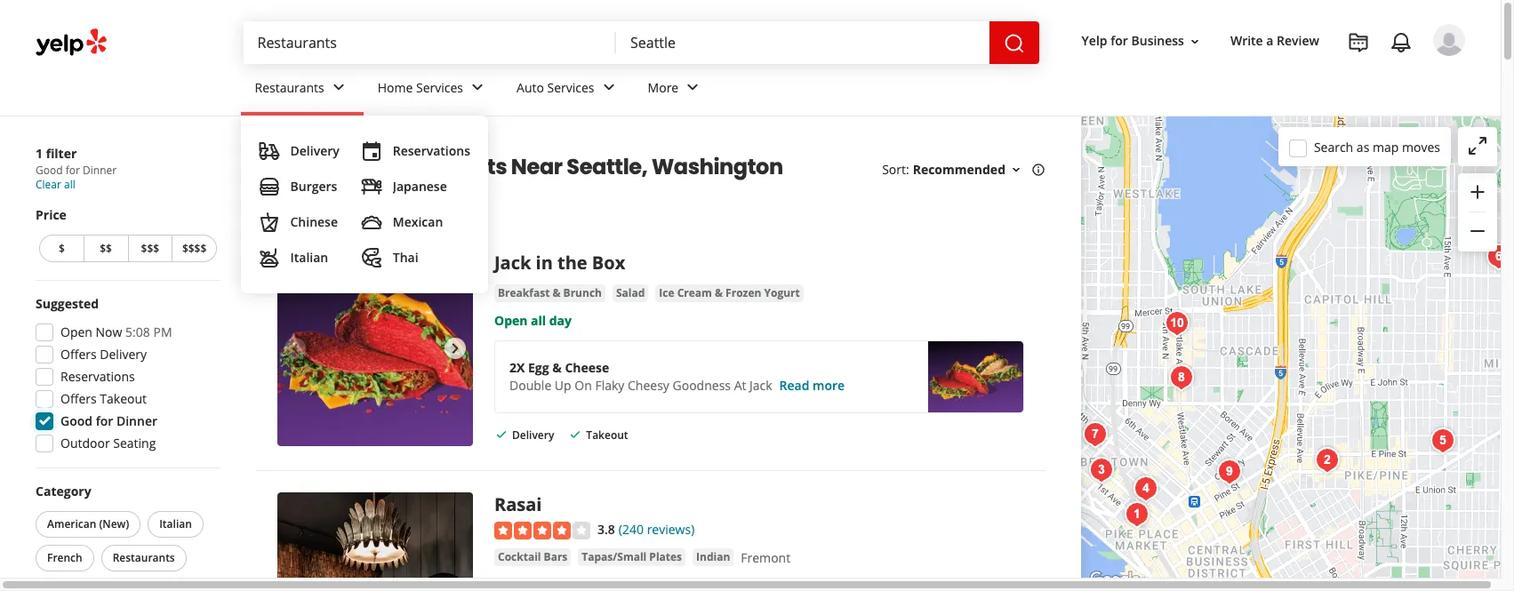 Task type: describe. For each thing, give the bounding box(es) containing it.
mexican
[[393, 213, 443, 230]]

washington
[[652, 152, 783, 182]]

zoom in image
[[1468, 181, 1489, 203]]

search
[[1315, 138, 1354, 155]]

sponsored results
[[256, 201, 388, 222]]

at
[[734, 378, 747, 394]]

top 10 best restaurants near seattle, washington
[[256, 152, 783, 182]]

1 horizontal spatial group
[[1459, 173, 1498, 252]]

day
[[549, 313, 572, 329]]

delivery inside menu
[[290, 142, 340, 159]]

0 horizontal spatial jack
[[495, 251, 531, 275]]

breakfast
[[498, 286, 550, 301]]

ice cream & frozen yogurt link
[[656, 285, 804, 303]]

Near text field
[[631, 33, 975, 52]]

italian link
[[251, 240, 347, 276]]

recommended
[[913, 161, 1006, 178]]

taurus ox image
[[1482, 239, 1515, 275]]

2 vertical spatial delivery
[[512, 428, 554, 443]]

ice cream & frozen yogurt
[[659, 286, 800, 301]]

results
[[336, 201, 388, 222]]

jack in the box link
[[495, 251, 626, 275]]

brunch
[[564, 286, 602, 301]]

more
[[648, 79, 679, 96]]

next image
[[445, 338, 466, 360]]

dinner inside 1 filter good for dinner clear all
[[83, 163, 117, 178]]

tapas/small plates button
[[578, 549, 686, 567]]

mexican link
[[354, 205, 478, 240]]

16 info v2 image
[[1032, 163, 1046, 177]]

price group
[[36, 206, 221, 266]]

open all day
[[495, 313, 572, 329]]

yelp link
[[256, 138, 279, 153]]

list image
[[1084, 453, 1120, 488]]

open now 5:08 pm
[[60, 324, 172, 341]]

expand map image
[[1468, 135, 1489, 156]]

home services
[[378, 79, 463, 96]]

japanese
[[393, 178, 447, 195]]

cheese
[[565, 360, 610, 377]]

Find text field
[[258, 33, 602, 52]]

1 vertical spatial all
[[531, 313, 546, 329]]

map
[[1373, 138, 1399, 155]]

seating
[[113, 435, 156, 452]]

thai
[[393, 249, 419, 266]]

jack in the box image
[[278, 251, 473, 447]]

0 horizontal spatial takeout
[[100, 390, 147, 407]]

top
[[256, 152, 296, 182]]

italian button
[[148, 511, 204, 538]]

projects image
[[1348, 32, 1370, 53]]

best
[[325, 152, 372, 182]]

write
[[1231, 32, 1264, 49]]

reservations link
[[354, 133, 478, 169]]

katsu-ya seattle image
[[1164, 360, 1200, 396]]

$$$$
[[182, 241, 207, 256]]

indian link
[[693, 549, 734, 567]]

24 reservations v2 image
[[361, 141, 382, 162]]

business categories element
[[241, 64, 1466, 294]]

1 vertical spatial restaurants link
[[308, 138, 373, 153]]

2x
[[510, 360, 525, 377]]

american (new)
[[47, 517, 129, 532]]

24 mexican v2 image
[[361, 212, 382, 233]]

notifications image
[[1391, 32, 1412, 53]]

cocktail bars
[[498, 550, 568, 565]]

rasai link
[[495, 493, 542, 517]]

category
[[36, 483, 91, 500]]

restaurants button
[[101, 545, 187, 572]]

none field find
[[258, 33, 602, 52]]

ice
[[659, 286, 675, 301]]

yelp for business
[[1082, 32, 1185, 49]]

shinya shokudo - seattle image
[[1078, 417, 1114, 453]]

shaker + spear image
[[1129, 471, 1164, 507]]

japanese link
[[354, 169, 478, 205]]

offers for offers delivery
[[60, 346, 97, 363]]

offers delivery
[[60, 346, 147, 363]]

now
[[96, 324, 122, 341]]

& for ice cream & frozen yogurt
[[715, 286, 723, 301]]

services for auto services
[[548, 79, 595, 96]]

moves
[[1403, 138, 1441, 155]]

yelp for yelp link
[[256, 138, 279, 153]]

$ button
[[39, 235, 83, 262]]

auto services link
[[503, 64, 634, 116]]

tapas/small plates
[[582, 550, 682, 565]]

salad
[[616, 286, 645, 301]]

none field near
[[631, 33, 975, 52]]

$$
[[100, 241, 112, 256]]

frozen
[[726, 286, 762, 301]]

in
[[536, 251, 553, 275]]

breakfast & brunch
[[498, 286, 602, 301]]

cocktail bars link
[[495, 549, 571, 567]]

breakfast & brunch link
[[495, 285, 606, 303]]

1 slideshow element from the top
[[278, 251, 473, 447]]

24 sushi v2 image
[[361, 176, 382, 197]]

burgers link
[[251, 169, 347, 205]]

flaky
[[595, 378, 625, 394]]

services for home services
[[416, 79, 463, 96]]

more link
[[634, 64, 718, 116]]

24 italian v2 image
[[258, 247, 280, 269]]

for inside 1 filter good for dinner clear all
[[66, 163, 80, 178]]

sort:
[[882, 161, 910, 178]]

3.8
[[598, 522, 615, 538]]

good inside 1 filter good for dinner clear all
[[36, 163, 63, 178]]

read
[[780, 378, 810, 394]]

zoom out image
[[1468, 221, 1489, 242]]

american (new) button
[[36, 511, 141, 538]]

write a review
[[1231, 32, 1320, 49]]

1 vertical spatial takeout
[[586, 428, 628, 443]]

write a review link
[[1224, 25, 1327, 57]]

clear all link
[[36, 177, 75, 192]]

reservations inside menu
[[393, 142, 471, 159]]

menu inside business categories element
[[241, 116, 488, 294]]

24 chevron down v2 image for more
[[682, 77, 704, 98]]

3.8 star rating image
[[495, 522, 591, 540]]

outdoor
[[60, 435, 110, 452]]

3.8 link
[[598, 520, 615, 539]]

thai link
[[354, 240, 478, 276]]

tapas/small plates link
[[578, 549, 686, 567]]

10
[[300, 152, 321, 182]]

24 chinese v2 image
[[258, 212, 280, 233]]

the
[[558, 251, 588, 275]]

ice cream & frozen yogurt button
[[656, 285, 804, 303]]

all inside 1 filter good for dinner clear all
[[64, 177, 75, 192]]

$$$$ button
[[172, 235, 217, 262]]



Task type: vqa. For each thing, say whether or not it's contained in the screenshot.
the topmost all
yes



Task type: locate. For each thing, give the bounding box(es) containing it.
burgers
[[290, 178, 337, 195]]

(new)
[[99, 517, 129, 532]]

$$ button
[[83, 235, 128, 262]]

24 chevron down v2 image left auto
[[467, 77, 488, 98]]

auto
[[517, 79, 544, 96]]

dinner
[[83, 163, 117, 178], [116, 413, 157, 430]]

restaurants up mexican
[[376, 152, 507, 182]]

4 24 chevron down v2 image from the left
[[682, 77, 704, 98]]

1 none field from the left
[[258, 33, 602, 52]]

restaurants link up 16 chevron right v2 image
[[241, 64, 364, 116]]

5:08
[[126, 324, 150, 341]]

biang biang noodles image
[[1310, 443, 1346, 479]]

seattle,
[[567, 152, 648, 182]]

1 horizontal spatial open
[[495, 313, 528, 329]]

all right the clear
[[64, 177, 75, 192]]

category group
[[32, 483, 221, 592]]

home services link
[[364, 64, 503, 116]]

restaurants up 16 chevron right v2 image
[[255, 79, 324, 96]]

1 vertical spatial jack
[[750, 378, 773, 394]]

2 offers from the top
[[60, 390, 97, 407]]

delivery link
[[251, 133, 347, 169]]

bars
[[544, 550, 568, 565]]

1 filter good for dinner clear all
[[36, 145, 117, 192]]

services right home on the left top
[[416, 79, 463, 96]]

16 checkmark v2 image for takeout
[[569, 428, 583, 442]]

2 services from the left
[[548, 79, 595, 96]]

2 none field from the left
[[631, 33, 975, 52]]

jack in the box
[[495, 251, 626, 275]]

1 horizontal spatial takeout
[[586, 428, 628, 443]]

offers for offers takeout
[[60, 390, 97, 407]]

1
[[36, 145, 43, 162]]

map region
[[897, 0, 1515, 592]]

0 vertical spatial restaurants link
[[241, 64, 364, 116]]

2 horizontal spatial delivery
[[512, 428, 554, 443]]

yelp
[[1082, 32, 1108, 49], [256, 138, 279, 153]]

2 horizontal spatial for
[[1111, 32, 1129, 49]]

2x egg & cheese double up on flaky cheesy goodness at jack read more
[[510, 360, 845, 394]]

1 vertical spatial italian
[[159, 517, 192, 532]]

16 chevron down v2 image
[[1188, 34, 1203, 49]]

menu
[[241, 116, 488, 294]]

24 burgers v2 image
[[258, 176, 280, 197]]

1 vertical spatial yelp
[[256, 138, 279, 153]]

restaurants link right 16 chevron right v2 image
[[308, 138, 373, 153]]

as
[[1357, 138, 1370, 155]]

16 info v2 image
[[392, 204, 406, 218]]

1 vertical spatial group
[[30, 295, 221, 458]]

for
[[1111, 32, 1129, 49], [66, 163, 80, 178], [96, 413, 113, 430]]

1 horizontal spatial italian
[[290, 249, 328, 266]]

breakfast & brunch button
[[495, 285, 606, 303]]

cream
[[677, 286, 712, 301]]

re:public image
[[1160, 306, 1195, 342]]

near
[[511, 152, 563, 182]]

search as map moves
[[1315, 138, 1441, 155]]

16 checkmark v2 image down on
[[569, 428, 583, 442]]

1 vertical spatial delivery
[[100, 346, 147, 363]]

for inside yelp for business button
[[1111, 32, 1129, 49]]

0 horizontal spatial italian
[[159, 517, 192, 532]]

2 16 checkmark v2 image from the left
[[569, 428, 583, 442]]

0 vertical spatial for
[[1111, 32, 1129, 49]]

24 chevron down v2 image inside more link
[[682, 77, 704, 98]]

open down breakfast
[[495, 313, 528, 329]]

1 horizontal spatial services
[[548, 79, 595, 96]]

recommended button
[[913, 161, 1024, 178]]

1 vertical spatial good
[[60, 413, 93, 430]]

cocktail bars button
[[495, 549, 571, 567]]

google image
[[1086, 568, 1145, 592]]

0 vertical spatial all
[[64, 177, 75, 192]]

price
[[36, 206, 67, 223]]

group containing suggested
[[30, 295, 221, 458]]

0 vertical spatial good
[[36, 163, 63, 178]]

rasai
[[495, 493, 542, 517]]

0 vertical spatial dinner
[[83, 163, 117, 178]]

delivery down open now 5:08 pm
[[100, 346, 147, 363]]

american
[[47, 517, 96, 532]]

& left brunch
[[553, 286, 561, 301]]

None search field
[[243, 21, 1043, 64]]

24 chevron down v2 image inside auto services link
[[598, 77, 620, 98]]

1 vertical spatial for
[[66, 163, 80, 178]]

& for 2x egg & cheese double up on flaky cheesy goodness at jack read more
[[553, 360, 562, 377]]

open for open all day
[[495, 313, 528, 329]]

slideshow element
[[278, 251, 473, 447], [278, 493, 473, 592]]

yelp for yelp for business
[[1082, 32, 1108, 49]]

yogurt
[[765, 286, 800, 301]]

group
[[1459, 173, 1498, 252], [30, 295, 221, 458]]

jack
[[495, 251, 531, 275], [750, 378, 773, 394]]

reservations
[[393, 142, 471, 159], [60, 368, 135, 385]]

16 chevron right v2 image
[[286, 139, 301, 153]]

0 horizontal spatial delivery
[[100, 346, 147, 363]]

dinner right the "clear all" link
[[83, 163, 117, 178]]

open down suggested at the left
[[60, 324, 92, 341]]

0 vertical spatial jack
[[495, 251, 531, 275]]

cocktail
[[498, 550, 541, 565]]

search image
[[1004, 33, 1025, 54]]

plates
[[650, 550, 682, 565]]

delivery
[[290, 142, 340, 159], [100, 346, 147, 363], [512, 428, 554, 443]]

2 slideshow element from the top
[[278, 493, 473, 592]]

indian
[[697, 550, 731, 565]]

restaurants inside "button"
[[113, 551, 175, 566]]

italian inside button
[[159, 517, 192, 532]]

more
[[813, 378, 845, 394]]

for down filter
[[66, 163, 80, 178]]

auto services
[[517, 79, 595, 96]]

24 thai v2 image
[[361, 247, 382, 269]]

italian
[[290, 249, 328, 266], [159, 517, 192, 532]]

cheesy
[[628, 378, 670, 394]]

24 chevron down v2 image left home on the left top
[[328, 77, 349, 98]]

0 horizontal spatial group
[[30, 295, 221, 458]]

$
[[59, 241, 65, 256]]

0 vertical spatial slideshow element
[[278, 251, 473, 447]]

jack inside 2x egg & cheese double up on flaky cheesy goodness at jack read more
[[750, 378, 773, 394]]

offers takeout
[[60, 390, 147, 407]]

menu containing delivery
[[241, 116, 488, 294]]

2 vertical spatial for
[[96, 413, 113, 430]]

1 horizontal spatial yelp
[[1082, 32, 1108, 49]]

1 services from the left
[[416, 79, 463, 96]]

restaurants inside business categories element
[[255, 79, 324, 96]]

italian up the restaurants "button"
[[159, 517, 192, 532]]

for down offers takeout
[[96, 413, 113, 430]]

offers up good for dinner
[[60, 390, 97, 407]]

all left the day
[[531, 313, 546, 329]]

& right egg
[[553, 360, 562, 377]]

24 delivery v2 image
[[258, 141, 280, 162]]

chinese link
[[251, 205, 347, 240]]

1 vertical spatial dinner
[[116, 413, 157, 430]]

24 chevron down v2 image for restaurants
[[328, 77, 349, 98]]

french button
[[36, 545, 94, 572]]

restaurants right 16 chevron right v2 image
[[308, 138, 373, 153]]

0 vertical spatial group
[[1459, 173, 1498, 252]]

1 16 checkmark v2 image from the left
[[495, 428, 509, 442]]

open for open now 5:08 pm
[[60, 324, 92, 341]]

good down 1
[[36, 163, 63, 178]]

0 vertical spatial offers
[[60, 346, 97, 363]]

italian down chinese
[[290, 249, 328, 266]]

1 horizontal spatial delivery
[[290, 142, 340, 159]]

24 chevron down v2 image inside restaurants link
[[328, 77, 349, 98]]

24 chevron down v2 image inside home services link
[[467, 77, 488, 98]]

$$$ button
[[128, 235, 172, 262]]

delivery down 'double'
[[512, 428, 554, 443]]

takeout
[[100, 390, 147, 407], [586, 428, 628, 443]]

1 horizontal spatial all
[[531, 313, 546, 329]]

dinner up seating
[[116, 413, 157, 430]]

all
[[64, 177, 75, 192], [531, 313, 546, 329]]

delivery up burgers
[[290, 142, 340, 159]]

good up outdoor
[[60, 413, 93, 430]]

sort: recommended
[[882, 161, 1006, 178]]

box
[[592, 251, 626, 275]]

a
[[1267, 32, 1274, 49]]

yelp left 16 chevron right v2 image
[[256, 138, 279, 153]]

up
[[555, 378, 572, 394]]

24 chevron down v2 image for auto services
[[598, 77, 620, 98]]

yelp inside button
[[1082, 32, 1108, 49]]

outdoor seating
[[60, 435, 156, 452]]

restaurants down (new)
[[113, 551, 175, 566]]

24 chevron down v2 image right auto services
[[598, 77, 620, 98]]

0 horizontal spatial for
[[66, 163, 80, 178]]

& inside 2x egg & cheese double up on flaky cheesy goodness at jack read more
[[553, 360, 562, 377]]

(240
[[619, 522, 644, 538]]

takeout down flaky
[[586, 428, 628, 443]]

reservations up japanese
[[393, 142, 471, 159]]

0 horizontal spatial reservations
[[60, 368, 135, 385]]

previous image
[[285, 338, 306, 360]]

0 horizontal spatial 16 checkmark v2 image
[[495, 428, 509, 442]]

1 horizontal spatial 16 checkmark v2 image
[[569, 428, 583, 442]]

1 offers from the top
[[60, 346, 97, 363]]

salad button
[[613, 285, 649, 303]]

chinese
[[290, 213, 338, 230]]

&
[[553, 286, 561, 301], [715, 286, 723, 301], [553, 360, 562, 377]]

1 horizontal spatial jack
[[750, 378, 773, 394]]

suggested
[[36, 295, 99, 312]]

french
[[47, 551, 82, 566]]

1 vertical spatial offers
[[60, 390, 97, 407]]

offers down now
[[60, 346, 97, 363]]

italian inside menu
[[290, 249, 328, 266]]

business
[[1132, 32, 1185, 49]]

takeout up good for dinner
[[100, 390, 147, 407]]

& right cream
[[715, 286, 723, 301]]

0 horizontal spatial none field
[[258, 33, 602, 52]]

0 vertical spatial reservations
[[393, 142, 471, 159]]

jack right at in the bottom left of the page
[[750, 378, 773, 394]]

0 vertical spatial delivery
[[290, 142, 340, 159]]

chan seattle image
[[1212, 455, 1248, 490]]

0 horizontal spatial services
[[416, 79, 463, 96]]

reservations inside "group"
[[60, 368, 135, 385]]

None field
[[258, 33, 602, 52], [631, 33, 975, 52]]

16 checkmark v2 image for delivery
[[495, 428, 509, 442]]

for for yelp
[[1111, 32, 1129, 49]]

1 horizontal spatial for
[[96, 413, 113, 430]]

(240 reviews) link
[[619, 520, 695, 539]]

24 chevron down v2 image right more
[[682, 77, 704, 98]]

0 horizontal spatial yelp
[[256, 138, 279, 153]]

salad link
[[613, 285, 649, 303]]

tapas/small
[[582, 550, 647, 565]]

1 vertical spatial reservations
[[60, 368, 135, 385]]

offers
[[60, 346, 97, 363], [60, 390, 97, 407]]

24 chevron down v2 image for home services
[[467, 77, 488, 98]]

0 horizontal spatial all
[[64, 177, 75, 192]]

reservations up offers takeout
[[60, 368, 135, 385]]

0 vertical spatial takeout
[[100, 390, 147, 407]]

1 horizontal spatial none field
[[631, 33, 975, 52]]

for left business
[[1111, 32, 1129, 49]]

1 24 chevron down v2 image from the left
[[328, 77, 349, 98]]

services
[[416, 79, 463, 96], [548, 79, 595, 96]]

1 horizontal spatial reservations
[[393, 142, 471, 159]]

1 vertical spatial slideshow element
[[278, 493, 473, 592]]

services right auto
[[548, 79, 595, 96]]

0 horizontal spatial open
[[60, 324, 92, 341]]

review
[[1277, 32, 1320, 49]]

2 24 chevron down v2 image from the left
[[467, 77, 488, 98]]

jack left in
[[495, 251, 531, 275]]

for for good
[[96, 413, 113, 430]]

kedai makan image
[[1426, 423, 1461, 459]]

16 checkmark v2 image up rasai link
[[495, 428, 509, 442]]

clear
[[36, 177, 61, 192]]

yelp left business
[[1082, 32, 1108, 49]]

the pink door image
[[1120, 497, 1155, 533]]

0 vertical spatial yelp
[[1082, 32, 1108, 49]]

yelp for business button
[[1075, 25, 1210, 57]]

0 vertical spatial italian
[[290, 249, 328, 266]]

24 chevron down v2 image
[[328, 77, 349, 98], [467, 77, 488, 98], [598, 77, 620, 98], [682, 77, 704, 98]]

goodness
[[673, 378, 731, 394]]

filter
[[46, 145, 77, 162]]

user actions element
[[1068, 22, 1491, 132]]

16 checkmark v2 image
[[495, 428, 509, 442], [569, 428, 583, 442]]

sponsored
[[256, 201, 333, 222]]

3 24 chevron down v2 image from the left
[[598, 77, 620, 98]]

good
[[36, 163, 63, 178], [60, 413, 93, 430]]



